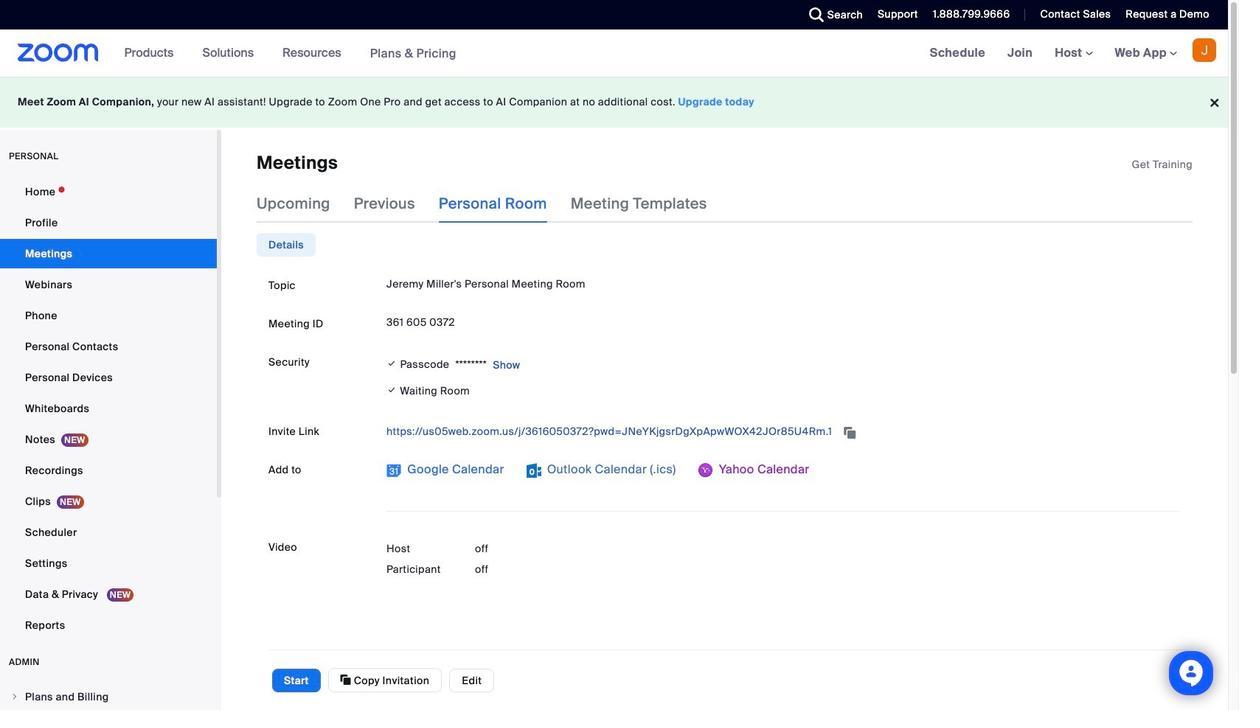 Task type: describe. For each thing, give the bounding box(es) containing it.
add to google calendar image
[[387, 464, 401, 479]]

profile picture image
[[1193, 38, 1217, 62]]

product information navigation
[[113, 30, 468, 77]]

copy image
[[341, 674, 351, 687]]

add to outlook calendar (.ics) image
[[527, 464, 541, 479]]

meetings navigation
[[919, 30, 1229, 77]]

tabs of meeting tab list
[[257, 185, 731, 223]]

checked image
[[387, 357, 397, 371]]



Task type: locate. For each thing, give the bounding box(es) containing it.
menu item
[[0, 683, 217, 711]]

0 vertical spatial application
[[1133, 157, 1193, 172]]

zoom logo image
[[18, 44, 99, 62]]

tab
[[257, 234, 316, 257]]

right image
[[10, 693, 19, 702]]

banner
[[0, 30, 1229, 77]]

tab list
[[257, 234, 316, 257]]

add to yahoo calendar image
[[699, 464, 713, 479]]

footer
[[0, 77, 1229, 128]]

checked image
[[387, 383, 397, 399]]

application
[[1133, 157, 1193, 172], [387, 420, 1182, 444]]

1 vertical spatial application
[[387, 420, 1182, 444]]

personal menu menu
[[0, 177, 217, 642]]



Task type: vqa. For each thing, say whether or not it's contained in the screenshot.
"tab"
yes



